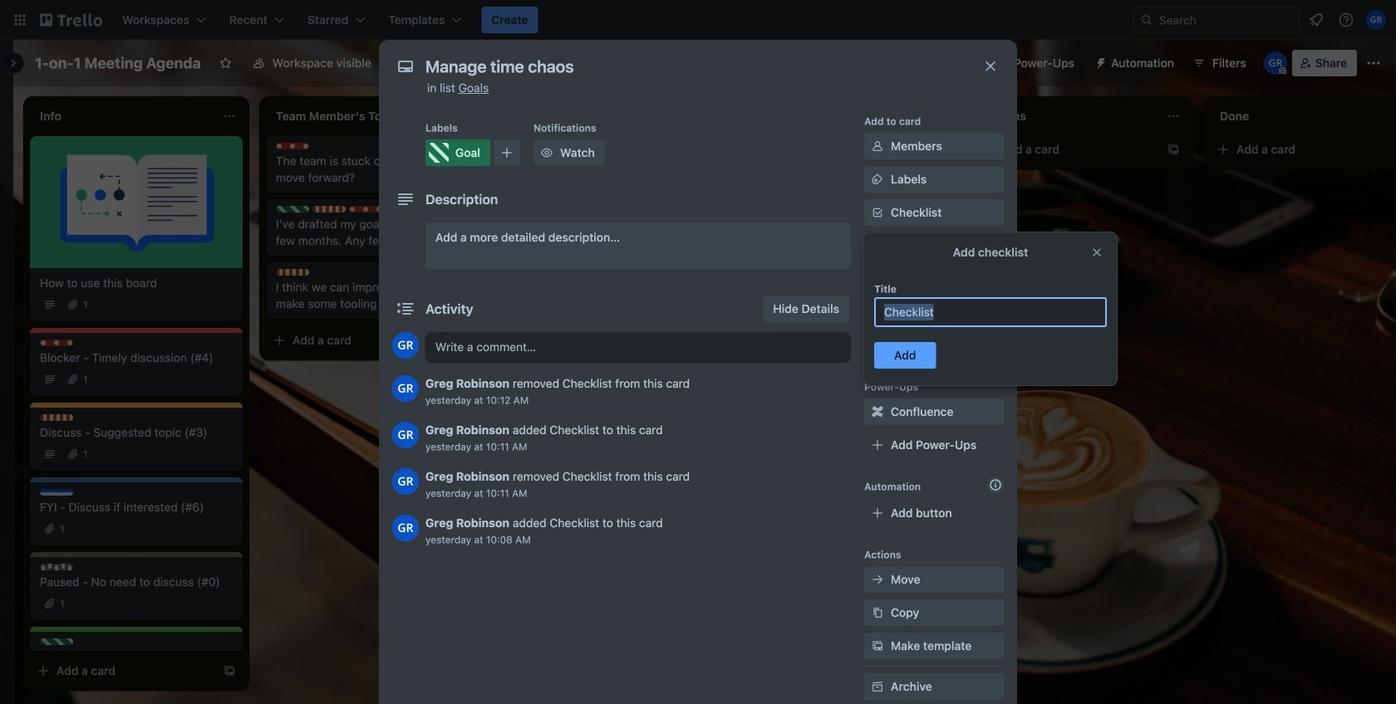 Task type: locate. For each thing, give the bounding box(es) containing it.
None text field
[[417, 52, 966, 81]]

Board name text field
[[27, 50, 209, 76]]

0 horizontal spatial color: red, title: "blocker" element
[[40, 340, 73, 347]]

sm image
[[539, 145, 555, 161], [870, 171, 886, 188], [870, 404, 886, 421], [870, 605, 886, 622], [870, 638, 886, 655]]

edit card image
[[929, 144, 943, 157]]

search image
[[1141, 13, 1154, 27]]

1 vertical spatial create from template… image
[[223, 665, 236, 678]]

2 horizontal spatial color: green, title: "goal" element
[[426, 140, 490, 166]]

close popover image
[[1091, 246, 1104, 259]]

1 vertical spatial color: black, title: "paused" element
[[40, 564, 73, 571]]

2 vertical spatial create from template… image
[[459, 334, 472, 348]]

show menu image
[[1366, 55, 1383, 71]]

1 vertical spatial color: green, title: "goal" element
[[276, 206, 309, 213]]

2 horizontal spatial color: red, title: "blocker" element
[[349, 206, 382, 213]]

1 horizontal spatial create from template… image
[[931, 284, 944, 298]]

create from template… image
[[695, 254, 708, 268], [223, 665, 236, 678]]

2 horizontal spatial create from template… image
[[1167, 143, 1181, 156]]

1 horizontal spatial create from template… image
[[695, 254, 708, 268]]

greg robinson (gregrobinson96) image
[[1367, 10, 1387, 30], [392, 422, 419, 449], [392, 469, 419, 495]]

None text field
[[875, 298, 1107, 328]]

color: blue, title: "fyi" element
[[386, 206, 419, 213], [40, 490, 73, 496]]

0 vertical spatial color: black, title: "paused" element
[[422, 206, 456, 213]]

greg robinson (gregrobinson96) image
[[1264, 52, 1288, 75], [392, 333, 419, 359], [392, 376, 419, 402], [392, 515, 419, 542]]

customize views image
[[464, 55, 481, 71]]

0 vertical spatial color: green, title: "goal" element
[[426, 140, 490, 166]]

0 horizontal spatial create from template… image
[[459, 334, 472, 348]]

sm image
[[1088, 50, 1112, 73], [870, 138, 886, 155], [870, 304, 886, 321], [870, 572, 886, 589], [870, 679, 886, 696]]

1 horizontal spatial color: red, title: "blocker" element
[[276, 143, 309, 150]]

color: orange, title: "discuss" element
[[512, 143, 545, 150], [313, 206, 346, 213], [276, 269, 309, 276], [40, 415, 73, 421]]

0 horizontal spatial color: blue, title: "fyi" element
[[40, 490, 73, 496]]

create from template… image
[[1167, 143, 1181, 156], [931, 284, 944, 298], [459, 334, 472, 348]]

0 vertical spatial create from template… image
[[1167, 143, 1181, 156]]

1 vertical spatial color: blue, title: "fyi" element
[[40, 490, 73, 496]]

color: red, title: "blocker" element
[[276, 143, 309, 150], [349, 206, 382, 213], [40, 340, 73, 347]]

1 vertical spatial create from template… image
[[931, 284, 944, 298]]

0 horizontal spatial color: black, title: "paused" element
[[40, 564, 73, 571]]

1 horizontal spatial color: blue, title: "fyi" element
[[386, 206, 419, 213]]

1 horizontal spatial color: green, title: "goal" element
[[276, 206, 309, 213]]

2 vertical spatial greg robinson (gregrobinson96) image
[[392, 469, 419, 495]]

0 vertical spatial create from template… image
[[695, 254, 708, 268]]

1 vertical spatial color: red, title: "blocker" element
[[349, 206, 382, 213]]

0 horizontal spatial color: green, title: "goal" element
[[40, 639, 73, 646]]

color: black, title: "paused" element
[[422, 206, 456, 213], [40, 564, 73, 571]]

color: green, title: "goal" element
[[426, 140, 490, 166], [276, 206, 309, 213], [40, 639, 73, 646]]



Task type: vqa. For each thing, say whether or not it's contained in the screenshot.
the bottom starred icon
no



Task type: describe. For each thing, give the bounding box(es) containing it.
0 notifications image
[[1307, 10, 1327, 30]]

Search field
[[1154, 7, 1299, 32]]

2 vertical spatial color: red, title: "blocker" element
[[40, 340, 73, 347]]

star or unstar board image
[[219, 57, 233, 70]]

open information menu image
[[1338, 12, 1355, 28]]

1 horizontal spatial color: black, title: "paused" element
[[422, 206, 456, 213]]

0 vertical spatial color: red, title: "blocker" element
[[276, 143, 309, 150]]

0 horizontal spatial create from template… image
[[223, 665, 236, 678]]

0 vertical spatial color: blue, title: "fyi" element
[[386, 206, 419, 213]]

1 vertical spatial greg robinson (gregrobinson96) image
[[392, 422, 419, 449]]

2 vertical spatial color: green, title: "goal" element
[[40, 639, 73, 646]]

0 vertical spatial greg robinson (gregrobinson96) image
[[1367, 10, 1387, 30]]

Write a comment text field
[[426, 333, 851, 362]]

primary element
[[0, 0, 1397, 40]]



